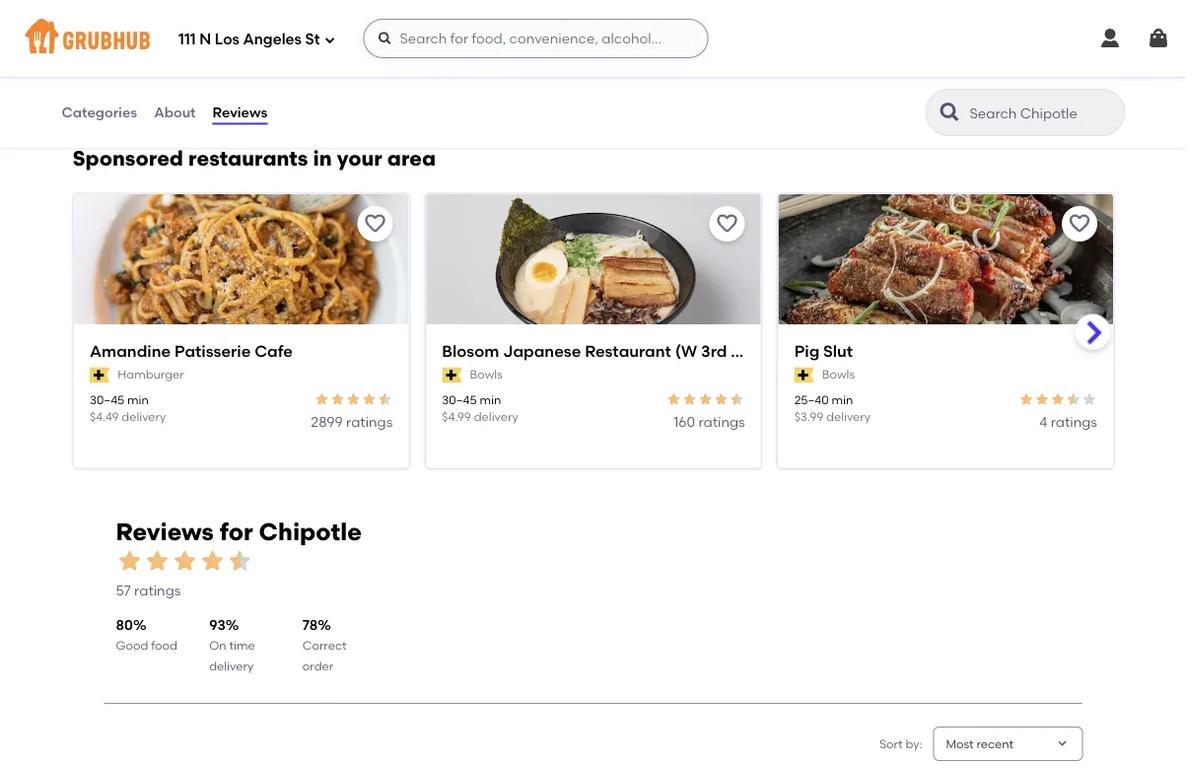 Task type: locate. For each thing, give the bounding box(es) containing it.
ratings right 4
[[1051, 413, 1097, 430]]

your
[[337, 146, 382, 171]]

amandine patisserie cafe
[[89, 341, 292, 361]]

2 save this restaurant button from the left
[[709, 206, 745, 241]]

in
[[313, 146, 332, 171]]

1 min from the left
[[127, 392, 148, 406]]

delivery inside 25–40 min $3.99 delivery
[[826, 409, 870, 424]]

2 horizontal spatial save this restaurant button
[[1062, 206, 1097, 241]]

blosom
[[442, 341, 499, 361]]

delivery inside 30–45 min $4.99 delivery
[[474, 409, 518, 424]]

0 horizontal spatial save this restaurant button
[[357, 206, 392, 241]]

30–45 inside "30–45 min $4.49 delivery"
[[89, 392, 124, 406]]

2 save this restaurant image from the left
[[715, 212, 739, 235]]

Search for food, convenience, alcohol... search field
[[363, 19, 709, 58]]

min down "blosom"
[[479, 392, 501, 406]]

los
[[215, 31, 240, 48]]

1 horizontal spatial bowls
[[822, 367, 855, 381]]

160 ratings
[[673, 413, 745, 430]]

good
[[116, 639, 148, 653]]

reviews for reviews for chipotle
[[116, 517, 214, 546]]

subscription pass image
[[89, 367, 109, 383], [794, 367, 814, 383]]

(w
[[675, 341, 697, 361]]

1 subscription pass image from the left
[[89, 367, 109, 383]]

reviews up 57 ratings
[[116, 517, 214, 546]]

min inside "30–45 min $4.49 delivery"
[[127, 392, 148, 406]]

star icon image
[[313, 391, 329, 407], [329, 391, 345, 407], [345, 391, 361, 407], [361, 391, 377, 407], [377, 391, 392, 407], [377, 391, 392, 407], [666, 391, 682, 407], [682, 391, 697, 407], [697, 391, 713, 407], [713, 391, 729, 407], [729, 391, 745, 407], [729, 391, 745, 407], [1018, 391, 1034, 407], [1034, 391, 1050, 407], [1050, 391, 1066, 407], [1066, 391, 1081, 407], [1066, 391, 1081, 407], [1081, 391, 1097, 407], [116, 547, 143, 575], [143, 547, 171, 575], [171, 547, 199, 575], [199, 547, 226, 575], [226, 547, 254, 575], [226, 547, 254, 575]]

93
[[209, 617, 226, 634]]

cafe
[[254, 341, 292, 361]]

st)
[[731, 341, 752, 361]]

hamburger
[[117, 367, 184, 381]]

30–45 min $4.49 delivery
[[89, 392, 166, 424]]

reviews inside button
[[213, 104, 268, 121]]

bowls for slut
[[822, 367, 855, 381]]

angeles
[[243, 31, 302, 48]]

2 horizontal spatial min
[[831, 392, 853, 406]]

min inside 30–45 min $4.99 delivery
[[479, 392, 501, 406]]

30–45 up '$4.99'
[[442, 392, 476, 406]]

ratings for blosom japanese restaurant (w 3rd st)
[[698, 413, 745, 430]]

ratings right the 2899
[[346, 413, 392, 430]]

57 ratings
[[116, 582, 181, 598]]

min for japanese
[[479, 392, 501, 406]]

amandine
[[89, 341, 170, 361]]

30–45 inside 30–45 min $4.99 delivery
[[442, 392, 476, 406]]

min right 25–40
[[831, 392, 853, 406]]

160
[[673, 413, 695, 430]]

30–45
[[89, 392, 124, 406], [442, 392, 476, 406]]

restaurant
[[585, 341, 671, 361]]

svg image
[[1099, 27, 1122, 50], [1147, 27, 1171, 50], [324, 34, 336, 46]]

2 min from the left
[[479, 392, 501, 406]]

st
[[305, 31, 320, 48]]

1 horizontal spatial save this restaurant image
[[715, 212, 739, 235]]

subscription pass image down "amandine"
[[89, 367, 109, 383]]

78 correct order
[[303, 617, 347, 673]]

correct
[[303, 639, 347, 653]]

most
[[946, 737, 974, 751]]

amandine patisserie cafe logo image
[[73, 194, 408, 359]]

delivery down time
[[209, 659, 254, 673]]

0 horizontal spatial min
[[127, 392, 148, 406]]

food
[[151, 639, 177, 653]]

ratings right "160"
[[698, 413, 745, 430]]

bowls down "blosom"
[[469, 367, 502, 381]]

ratings
[[346, 413, 392, 430], [698, 413, 745, 430], [1051, 413, 1097, 430], [134, 582, 181, 598]]

2 bowls from the left
[[822, 367, 855, 381]]

30–45 up $4.49
[[89, 392, 124, 406]]

subscription pass image for pig
[[794, 367, 814, 383]]

3 save this restaurant button from the left
[[1062, 206, 1097, 241]]

save this restaurant image
[[363, 212, 386, 235], [715, 212, 739, 235]]

93 on time delivery
[[209, 617, 255, 673]]

delivery
[[121, 409, 166, 424], [474, 409, 518, 424], [826, 409, 870, 424], [209, 659, 254, 673]]

3 min from the left
[[831, 392, 853, 406]]

ratings right 57
[[134, 582, 181, 598]]

1 horizontal spatial min
[[479, 392, 501, 406]]

1 vertical spatial reviews
[[116, 517, 214, 546]]

2 subscription pass image from the left
[[794, 367, 814, 383]]

25–40 min $3.99 delivery
[[794, 392, 870, 424]]

2 30–45 from the left
[[442, 392, 476, 406]]

bowls
[[469, 367, 502, 381], [822, 367, 855, 381]]

pig slut
[[794, 341, 853, 361]]

reviews for chipotle
[[116, 517, 362, 546]]

blosom japanese restaurant (w 3rd st) link
[[442, 340, 752, 362]]

1 30–45 from the left
[[89, 392, 124, 406]]

min for slut
[[831, 392, 853, 406]]

min down hamburger
[[127, 392, 148, 406]]

time
[[229, 639, 255, 653]]

1 save this restaurant button from the left
[[357, 206, 392, 241]]

min
[[127, 392, 148, 406], [479, 392, 501, 406], [831, 392, 853, 406]]

save this restaurant button
[[357, 206, 392, 241], [709, 206, 745, 241], [1062, 206, 1097, 241]]

about button
[[153, 77, 197, 148]]

delivery right the $3.99
[[826, 409, 870, 424]]

30–45 for blosom
[[442, 392, 476, 406]]

Sort by: field
[[946, 736, 1014, 753]]

2899 ratings
[[311, 413, 392, 430]]

slut
[[823, 341, 853, 361]]

delivery right $4.49
[[121, 409, 166, 424]]

reviews
[[213, 104, 268, 121], [116, 517, 214, 546]]

0 horizontal spatial 30–45
[[89, 392, 124, 406]]

0 vertical spatial reviews
[[213, 104, 268, 121]]

save this restaurant image
[[1068, 212, 1091, 235]]

0 horizontal spatial save this restaurant image
[[363, 212, 386, 235]]

1 bowls from the left
[[469, 367, 502, 381]]

bowls down slut
[[822, 367, 855, 381]]

subscription pass image for amandine
[[89, 367, 109, 383]]

0 horizontal spatial bowls
[[469, 367, 502, 381]]

1 save this restaurant image from the left
[[363, 212, 386, 235]]

restaurants
[[188, 146, 308, 171]]

1 horizontal spatial subscription pass image
[[794, 367, 814, 383]]

sponsored
[[72, 146, 183, 171]]

reviews up restaurants
[[213, 104, 268, 121]]

4 ratings
[[1039, 413, 1097, 430]]

0 horizontal spatial svg image
[[324, 34, 336, 46]]

subscription pass image
[[442, 367, 462, 383]]

delivery for japanese
[[474, 409, 518, 424]]

min inside 25–40 min $3.99 delivery
[[831, 392, 853, 406]]

0 horizontal spatial subscription pass image
[[89, 367, 109, 383]]

1 horizontal spatial 30–45
[[442, 392, 476, 406]]

delivery right '$4.99'
[[474, 409, 518, 424]]

subscription pass image down 'pig'
[[794, 367, 814, 383]]

1 horizontal spatial save this restaurant button
[[709, 206, 745, 241]]

delivery inside "30–45 min $4.49 delivery"
[[121, 409, 166, 424]]

order
[[303, 659, 334, 673]]



Task type: describe. For each thing, give the bounding box(es) containing it.
categories button
[[61, 77, 138, 148]]

caret down icon image
[[1055, 736, 1071, 752]]

reviews for reviews
[[213, 104, 268, 121]]

80
[[116, 617, 133, 634]]

2 horizontal spatial svg image
[[1147, 27, 1171, 50]]

pig
[[794, 341, 819, 361]]

pig slut link
[[794, 340, 1097, 362]]

min for patisserie
[[127, 392, 148, 406]]

Search Chipotle search field
[[968, 104, 1119, 122]]

amandine patisserie cafe link
[[89, 340, 392, 362]]

search icon image
[[938, 101, 962, 124]]

categories
[[62, 104, 137, 121]]

save this restaurant image for amandine patisserie cafe
[[363, 212, 386, 235]]

2899
[[311, 413, 342, 430]]

n
[[199, 31, 211, 48]]

main navigation navigation
[[0, 0, 1186, 77]]

sort
[[880, 737, 903, 751]]

111 n los angeles st
[[179, 31, 320, 48]]

30–45 for amandine
[[89, 392, 124, 406]]

reviews button
[[212, 77, 269, 148]]

on
[[209, 639, 226, 653]]

78
[[303, 617, 318, 634]]

111
[[179, 31, 196, 48]]

patisserie
[[174, 341, 250, 361]]

area
[[387, 146, 436, 171]]

$4.99
[[442, 409, 471, 424]]

recent
[[977, 737, 1014, 751]]

blosom japanese restaurant (w 3rd st)
[[442, 341, 752, 361]]

sort by:
[[880, 737, 923, 751]]

about
[[154, 104, 196, 121]]

save this restaurant image for blosom japanese restaurant (w 3rd st)
[[715, 212, 739, 235]]

$4.49
[[89, 409, 118, 424]]

delivery inside 93 on time delivery
[[209, 659, 254, 673]]

svg image
[[377, 31, 393, 46]]

most recent
[[946, 737, 1014, 751]]

ratings for amandine patisserie cafe
[[346, 413, 392, 430]]

save this restaurant button for restaurant
[[709, 206, 745, 241]]

1 horizontal spatial svg image
[[1099, 27, 1122, 50]]

$3.99
[[794, 409, 823, 424]]

3rd
[[701, 341, 727, 361]]

25–40
[[794, 392, 829, 406]]

japanese
[[503, 341, 581, 361]]

delivery for slut
[[826, 409, 870, 424]]

30–45 min $4.99 delivery
[[442, 392, 518, 424]]

80 good food
[[116, 617, 177, 653]]

save this restaurant button for cafe
[[357, 206, 392, 241]]

for
[[220, 517, 253, 546]]

by:
[[906, 737, 923, 751]]

57
[[116, 582, 131, 598]]

pig slut logo image
[[778, 194, 1113, 359]]

ratings for pig slut
[[1051, 413, 1097, 430]]

blosom japanese restaurant (w 3rd st) logo image
[[426, 194, 761, 359]]

bowls for japanese
[[469, 367, 502, 381]]

sponsored restaurants in your area
[[72, 146, 436, 171]]

chipotle
[[259, 517, 362, 546]]

delivery for patisserie
[[121, 409, 166, 424]]

4
[[1039, 413, 1047, 430]]



Task type: vqa. For each thing, say whether or not it's contained in the screenshot.
"delivery" associated with California Pita & Grill
no



